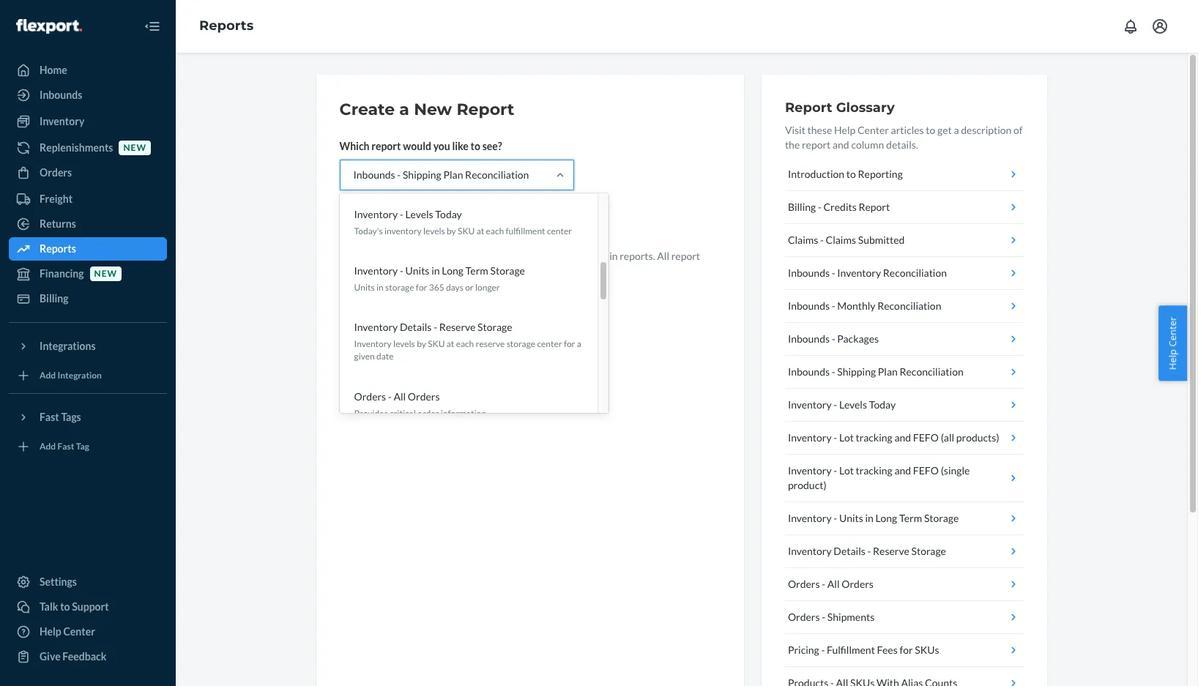 Task type: locate. For each thing, give the bounding box(es) containing it.
create up which
[[340, 100, 395, 119]]

2 fefo from the top
[[913, 464, 939, 477]]

1 vertical spatial plan
[[878, 366, 898, 378]]

0 vertical spatial sku
[[458, 226, 475, 237]]

1 horizontal spatial today
[[869, 399, 896, 411]]

2 vertical spatial a
[[577, 339, 582, 350]]

0 horizontal spatial details
[[400, 321, 432, 334]]

by
[[447, 226, 456, 237], [417, 339, 426, 350]]

1 vertical spatial by
[[417, 339, 426, 350]]

0 vertical spatial reports link
[[199, 18, 254, 34]]

replenishments
[[40, 141, 113, 154]]

1 vertical spatial reports link
[[9, 237, 167, 261]]

0 horizontal spatial report
[[457, 100, 515, 119]]

0 vertical spatial shipping
[[403, 169, 442, 181]]

long inside inventory - units in long term storage button
[[876, 512, 898, 525]]

details up orders - all orders
[[834, 545, 866, 558]]

sku up time
[[458, 226, 475, 237]]

create
[[340, 100, 395, 119], [352, 216, 384, 229]]

inventory up date
[[354, 321, 398, 334]]

open notifications image
[[1122, 18, 1140, 35]]

1 vertical spatial reports
[[40, 243, 76, 255]]

orders for orders - all orders
[[788, 578, 820, 590]]

inbounds - inventory reconciliation
[[788, 267, 947, 279]]

add for add fast tag
[[40, 441, 56, 452]]

units inside button
[[840, 512, 864, 525]]

- inside inventory details - reserve storage button
[[868, 545, 871, 558]]

integrations button
[[9, 335, 167, 358]]

2 horizontal spatial help
[[1167, 349, 1180, 370]]

2 horizontal spatial a
[[954, 124, 959, 136]]

2 tracking from the top
[[856, 464, 893, 477]]

0 horizontal spatial new
[[94, 268, 117, 279]]

inventory
[[40, 115, 85, 127], [354, 208, 398, 221], [354, 265, 398, 277], [838, 267, 881, 279], [354, 321, 398, 334], [354, 339, 392, 350], [788, 399, 832, 411], [788, 432, 832, 444], [788, 464, 832, 477], [788, 512, 832, 525], [788, 545, 832, 558]]

levels inside inventory details - reserve storage inventory levels by sku at each reserve storage center for a given date
[[393, 339, 415, 350]]

0 horizontal spatial each
[[456, 339, 474, 350]]

2 vertical spatial new
[[94, 268, 117, 279]]

1 vertical spatial fast
[[58, 441, 74, 452]]

you
[[433, 140, 450, 152]]

levels up inventory
[[406, 208, 433, 221]]

storage right reserve
[[507, 339, 536, 350]]

all for orders - all orders
[[828, 578, 840, 590]]

today for inventory - levels today
[[869, 399, 896, 411]]

in right are
[[404, 264, 413, 277]]

0 horizontal spatial reports
[[40, 243, 76, 255]]

report up these
[[785, 100, 833, 116]]

inbounds - packages button
[[785, 323, 1024, 356]]

to
[[926, 124, 936, 136], [471, 140, 481, 152], [847, 168, 856, 180], [404, 250, 414, 262], [542, 250, 552, 262], [60, 601, 70, 613]]

reconciliation down claims - claims submitted button
[[883, 267, 947, 279]]

0 horizontal spatial storage
[[385, 282, 414, 293]]

and left column
[[833, 138, 850, 151]]

claims down credits
[[826, 234, 856, 246]]

plan down inbounds - packages button
[[878, 366, 898, 378]]

and down inventory - levels today button
[[895, 432, 911, 444]]

storage down (single
[[925, 512, 959, 525]]

each left fulfillment
[[486, 226, 504, 237]]

inventory for inventory - units in long term storage
[[788, 512, 832, 525]]

at left reserve
[[447, 339, 454, 350]]

2 horizontal spatial center
[[1167, 317, 1180, 347]]

add integration link
[[9, 364, 167, 388]]

details down 365
[[400, 321, 432, 334]]

1 vertical spatial units
[[354, 282, 375, 293]]

inventory inside inventory - units in long term storage units in storage for 365 days or longer
[[354, 265, 398, 277]]

tracking down inventory - lot tracking and fefo (all products)
[[856, 464, 893, 477]]

- inside orders - all orders provides critical order information
[[388, 390, 392, 403]]

inbounds - shipping plan reconciliation down 'packages'
[[788, 366, 964, 378]]

create a new report
[[340, 100, 515, 119]]

0 horizontal spatial shipping
[[403, 169, 442, 181]]

details
[[400, 321, 432, 334], [834, 545, 866, 558]]

new for financing
[[94, 268, 117, 279]]

levels inside inventory - levels today button
[[840, 399, 867, 411]]

1 horizontal spatial plan
[[878, 366, 898, 378]]

all inside button
[[828, 578, 840, 590]]

inbounds inside inbounds link
[[40, 89, 82, 101]]

details inside inventory details - reserve storage inventory levels by sku at each reserve storage center for a given date
[[400, 321, 432, 334]]

inventory up orders - all orders
[[788, 545, 832, 558]]

are
[[388, 264, 403, 277]]

new up orders link
[[123, 142, 146, 153]]

center up be
[[547, 226, 572, 237]]

by for today
[[447, 226, 456, 237]]

- inside inbounds - shipping plan reconciliation button
[[832, 366, 836, 378]]

plan inside button
[[878, 366, 898, 378]]

in down hours
[[432, 265, 440, 277]]

orders for orders - shipments
[[788, 611, 820, 623]]

and inside inventory - lot tracking and fefo (single product)
[[895, 464, 911, 477]]

center right reserve
[[537, 339, 562, 350]]

report
[[802, 138, 831, 151], [372, 140, 401, 152], [386, 216, 416, 229], [672, 250, 700, 262]]

center inside the visit these help center articles to get a description of the report and column details.
[[858, 124, 889, 136]]

inbounds - shipping plan reconciliation down you
[[353, 169, 529, 181]]

1 horizontal spatial new
[[123, 142, 146, 153]]

new up time
[[466, 250, 485, 262]]

0 vertical spatial reserve
[[439, 321, 476, 334]]

0 vertical spatial all
[[657, 250, 670, 262]]

1 horizontal spatial term
[[900, 512, 923, 525]]

longer
[[475, 282, 500, 293]]

orders up provides
[[354, 390, 386, 403]]

sku inside inventory - levels today today's inventory levels by sku at each fulfillment center
[[458, 226, 475, 237]]

give feedback button
[[9, 645, 167, 669]]

each inside inventory details - reserve storage inventory levels by sku at each reserve storage center for a given date
[[456, 339, 474, 350]]

information inside orders - all orders provides critical order information
[[441, 408, 486, 419]]

1 horizontal spatial a
[[577, 339, 582, 350]]

open account menu image
[[1152, 18, 1169, 35]]

1 tracking from the top
[[856, 432, 893, 444]]

2 vertical spatial units
[[840, 512, 864, 525]]

levels up date
[[393, 339, 415, 350]]

to left reporting
[[847, 168, 856, 180]]

inbounds left 'packages'
[[788, 333, 830, 345]]

1 horizontal spatial shipping
[[838, 366, 876, 378]]

0 vertical spatial each
[[486, 226, 504, 237]]

0 vertical spatial by
[[447, 226, 456, 237]]

each left reserve
[[456, 339, 474, 350]]

1 horizontal spatial reports
[[199, 18, 254, 34]]

help
[[834, 124, 856, 136], [1167, 349, 1180, 370], [40, 626, 61, 638]]

inventory down the 'take' at left top
[[354, 265, 398, 277]]

inbounds down home
[[40, 89, 82, 101]]

sku for reserve
[[428, 339, 445, 350]]

1 horizontal spatial long
[[876, 512, 898, 525]]

reconciliation down inbounds - packages button
[[900, 366, 964, 378]]

hours
[[423, 250, 449, 262]]

and down inventory - lot tracking and fefo (all products) button
[[895, 464, 911, 477]]

inbounds - packages
[[788, 333, 879, 345]]

time
[[340, 264, 360, 277]]

add left integration
[[40, 370, 56, 381]]

inbounds inside inbounds - inventory reconciliation button
[[788, 267, 830, 279]]

fast inside dropdown button
[[40, 411, 59, 423]]

help center inside help center 'button'
[[1167, 317, 1180, 370]]

center inside 'button'
[[1167, 317, 1180, 347]]

0 vertical spatial long
[[442, 265, 464, 277]]

for inside button
[[900, 644, 913, 656]]

inventory for inventory - lot tracking and fefo (single product)
[[788, 464, 832, 477]]

0 vertical spatial center
[[547, 226, 572, 237]]

reserve down inventory - units in long term storage button
[[873, 545, 910, 558]]

0 vertical spatial center
[[858, 124, 889, 136]]

1 vertical spatial levels
[[393, 339, 415, 350]]

term for inventory - units in long term storage units in storage for 365 days or longer
[[466, 265, 489, 277]]

all up orders - shipments
[[828, 578, 840, 590]]

shipping down which report would you like to see?
[[403, 169, 442, 181]]

1 horizontal spatial details
[[834, 545, 866, 558]]

report right today's
[[386, 216, 416, 229]]

0 horizontal spatial all
[[394, 390, 406, 403]]

shipping down 'packages'
[[838, 366, 876, 378]]

by inside inventory details - reserve storage inventory levels by sku at each reserve storage center for a given date
[[417, 339, 426, 350]]

inventory details - reserve storage inventory levels by sku at each reserve storage center for a given date
[[354, 321, 582, 362]]

term inside inventory - units in long term storage units in storage for 365 days or longer
[[466, 265, 489, 277]]

report inside button
[[859, 201, 890, 213]]

inbounds - shipping plan reconciliation
[[353, 169, 529, 181], [788, 366, 964, 378]]

0 horizontal spatial reserve
[[439, 321, 476, 334]]

0 vertical spatial billing
[[788, 201, 816, 213]]

lot
[[840, 432, 854, 444], [840, 464, 854, 477]]

2 claims from the left
[[826, 234, 856, 246]]

0 horizontal spatial reports link
[[9, 237, 167, 261]]

fast left 'tags'
[[40, 411, 59, 423]]

lot up 'inventory - units in long term storage'
[[840, 464, 854, 477]]

levels inside inventory - levels today today's inventory levels by sku at each fulfillment center
[[423, 226, 445, 237]]

storage
[[491, 265, 525, 277], [478, 321, 512, 334], [925, 512, 959, 525], [912, 545, 946, 558]]

0 horizontal spatial inbounds - shipping plan reconciliation
[[353, 169, 529, 181]]

fefo inside inventory - lot tracking and fefo (single product)
[[913, 464, 939, 477]]

tracking up inventory - lot tracking and fefo (single product)
[[856, 432, 893, 444]]

details for inventory details - reserve storage
[[834, 545, 866, 558]]

submitted
[[858, 234, 905, 246]]

to inside the visit these help center articles to get a description of the report and column details.
[[926, 124, 936, 136]]

inbounds inside inbounds - packages button
[[788, 333, 830, 345]]

1 horizontal spatial sku
[[458, 226, 475, 237]]

today up hours
[[435, 208, 462, 221]]

a inside the visit these help center articles to get a description of the report and column details.
[[954, 124, 959, 136]]

1 horizontal spatial levels
[[423, 226, 445, 237]]

report down reporting
[[859, 201, 890, 213]]

0 vertical spatial levels
[[406, 208, 433, 221]]

1 horizontal spatial units
[[406, 265, 430, 277]]

all up critical
[[394, 390, 406, 403]]

levels inside inventory - levels today today's inventory levels by sku at each fulfillment center
[[406, 208, 433, 221]]

for inside it may take up to 2 hours for new information to be reflected in reports. all report time fields are in universal time (utc).
[[451, 250, 464, 262]]

inbounds - shipping plan reconciliation inside button
[[788, 366, 964, 378]]

0 horizontal spatial plan
[[444, 169, 463, 181]]

1 vertical spatial term
[[900, 512, 923, 525]]

create inside button
[[352, 216, 384, 229]]

1 horizontal spatial claims
[[826, 234, 856, 246]]

term inside button
[[900, 512, 923, 525]]

long up days
[[442, 265, 464, 277]]

each for reserve
[[456, 339, 474, 350]]

inventory for inventory details - reserve storage
[[788, 545, 832, 558]]

-
[[397, 169, 401, 181], [818, 201, 822, 213], [400, 208, 404, 221], [821, 234, 824, 246], [400, 265, 404, 277], [832, 267, 836, 279], [832, 300, 836, 312], [434, 321, 437, 334], [832, 333, 836, 345], [832, 366, 836, 378], [388, 390, 392, 403], [834, 399, 838, 411], [834, 432, 838, 444], [834, 464, 838, 477], [834, 512, 838, 525], [868, 545, 871, 558], [822, 578, 826, 590], [822, 611, 826, 623], [822, 644, 825, 656]]

1 fefo from the top
[[913, 432, 939, 444]]

1 vertical spatial today
[[869, 399, 896, 411]]

2 horizontal spatial report
[[859, 201, 890, 213]]

1 vertical spatial shipping
[[838, 366, 876, 378]]

pricing
[[788, 644, 820, 656]]

units down 2
[[406, 265, 430, 277]]

billing inside button
[[788, 201, 816, 213]]

levels up inventory - lot tracking and fefo (all products)
[[840, 399, 867, 411]]

0 vertical spatial units
[[406, 265, 430, 277]]

reserve inside button
[[873, 545, 910, 558]]

long inside inventory - units in long term storage units in storage for 365 days or longer
[[442, 265, 464, 277]]

in down fields at the left top of page
[[377, 282, 384, 293]]

orders for orders
[[40, 166, 72, 179]]

inbounds inside inbounds - shipping plan reconciliation button
[[788, 366, 830, 378]]

in
[[610, 250, 618, 262], [404, 264, 413, 277], [432, 265, 440, 277], [377, 282, 384, 293], [866, 512, 874, 525]]

1 horizontal spatial storage
[[507, 339, 536, 350]]

inventory down inbounds - packages
[[788, 399, 832, 411]]

0 vertical spatial at
[[477, 226, 484, 237]]

tracking for (all
[[856, 432, 893, 444]]

1 vertical spatial storage
[[507, 339, 536, 350]]

add fast tag link
[[9, 435, 167, 459]]

report up the see?
[[457, 100, 515, 119]]

report down these
[[802, 138, 831, 151]]

fast tags
[[40, 411, 81, 423]]

in up inventory details - reserve storage
[[866, 512, 874, 525]]

information inside it may take up to 2 hours for new information to be reflected in reports. all report time fields are in universal time (utc).
[[487, 250, 540, 262]]

settings link
[[9, 571, 167, 594]]

1 vertical spatial information
[[441, 408, 486, 419]]

0 vertical spatial help
[[834, 124, 856, 136]]

a inside inventory details - reserve storage inventory levels by sku at each reserve storage center for a given date
[[577, 339, 582, 350]]

at for today
[[477, 226, 484, 237]]

information
[[487, 250, 540, 262], [441, 408, 486, 419]]

details.
[[887, 138, 919, 151]]

0 horizontal spatial today
[[435, 208, 462, 221]]

see?
[[483, 140, 502, 152]]

term
[[466, 265, 489, 277], [900, 512, 923, 525]]

reconciliation down inbounds - inventory reconciliation button
[[878, 300, 942, 312]]

levels
[[406, 208, 433, 221], [840, 399, 867, 411]]

1 horizontal spatial reports link
[[199, 18, 254, 34]]

inventory down the product) on the bottom of the page
[[788, 512, 832, 525]]

0 vertical spatial new
[[123, 142, 146, 153]]

fefo left (all
[[913, 432, 939, 444]]

reserve inside inventory details - reserve storage inventory levels by sku at each reserve storage center for a given date
[[439, 321, 476, 334]]

and
[[833, 138, 850, 151], [895, 432, 911, 444], [895, 464, 911, 477]]

storage up reserve
[[478, 321, 512, 334]]

- inside orders - shipments button
[[822, 611, 826, 623]]

2 vertical spatial all
[[828, 578, 840, 590]]

levels for inventory - levels today
[[840, 399, 867, 411]]

inbounds down inbounds - packages
[[788, 366, 830, 378]]

storage inside inventory - units in long term storage units in storage for 365 days or longer
[[491, 265, 525, 277]]

inventory inside inventory - lot tracking and fefo (single product)
[[788, 464, 832, 477]]

1 vertical spatial at
[[447, 339, 454, 350]]

1 vertical spatial add
[[40, 441, 56, 452]]

1 vertical spatial billing
[[40, 292, 69, 305]]

0 horizontal spatial by
[[417, 339, 426, 350]]

add fast tag
[[40, 441, 89, 452]]

today inside inventory - levels today today's inventory levels by sku at each fulfillment center
[[435, 208, 462, 221]]

or
[[465, 282, 474, 293]]

plan down like
[[444, 169, 463, 181]]

lot inside inventory - lot tracking and fefo (single product)
[[840, 464, 854, 477]]

all right reports.
[[657, 250, 670, 262]]

claims - claims submitted
[[788, 234, 905, 246]]

0 vertical spatial today
[[435, 208, 462, 221]]

0 horizontal spatial long
[[442, 265, 464, 277]]

long
[[442, 265, 464, 277], [876, 512, 898, 525]]

inbounds up inbounds - packages
[[788, 300, 830, 312]]

inventory up the product) on the bottom of the page
[[788, 464, 832, 477]]

to right like
[[471, 140, 481, 152]]

- inside claims - claims submitted button
[[821, 234, 824, 246]]

term for inventory - units in long term storage
[[900, 512, 923, 525]]

0 horizontal spatial term
[[466, 265, 489, 277]]

introduction
[[788, 168, 845, 180]]

all inside orders - all orders provides critical order information
[[394, 390, 406, 403]]

reports.
[[620, 250, 655, 262]]

inventory up the replenishments
[[40, 115, 85, 127]]

information up (utc).
[[487, 250, 540, 262]]

today inside button
[[869, 399, 896, 411]]

fefo for (single
[[913, 464, 939, 477]]

help center inside help center link
[[40, 626, 95, 638]]

orders up pricing
[[788, 611, 820, 623]]

to left 2
[[404, 250, 414, 262]]

- inside inbounds - monthly reconciliation button
[[832, 300, 836, 312]]

0 vertical spatial storage
[[385, 282, 414, 293]]

levels up hours
[[423, 226, 445, 237]]

introduction to reporting button
[[785, 158, 1024, 191]]

details inside button
[[834, 545, 866, 558]]

1 vertical spatial inbounds - shipping plan reconciliation
[[788, 366, 964, 378]]

flexport logo image
[[16, 19, 82, 33]]

billing down introduction
[[788, 201, 816, 213]]

inventory - lot tracking and fefo (all products) button
[[785, 422, 1024, 455]]

these
[[808, 124, 833, 136]]

a
[[400, 100, 409, 119], [954, 124, 959, 136], [577, 339, 582, 350]]

1 vertical spatial details
[[834, 545, 866, 558]]

all for orders - all orders provides critical order information
[[394, 390, 406, 403]]

reports link
[[199, 18, 254, 34], [9, 237, 167, 261]]

inventory - lot tracking and fefo (all products)
[[788, 432, 1000, 444]]

1 horizontal spatial each
[[486, 226, 504, 237]]

inventory - units in long term storage units in storage for 365 days or longer
[[354, 265, 525, 293]]

claims down billing - credits report
[[788, 234, 819, 246]]

information right order
[[441, 408, 486, 419]]

1 horizontal spatial help center
[[1167, 317, 1180, 370]]

1 lot from the top
[[840, 432, 854, 444]]

all
[[657, 250, 670, 262], [394, 390, 406, 403], [828, 578, 840, 590]]

at inside inventory - levels today today's inventory levels by sku at each fulfillment center
[[477, 226, 484, 237]]

financing
[[40, 267, 84, 280]]

returns link
[[9, 212, 167, 236]]

0 vertical spatial term
[[466, 265, 489, 277]]

at inside inventory details - reserve storage inventory levels by sku at each reserve storage center for a given date
[[447, 339, 454, 350]]

description
[[961, 124, 1012, 136]]

0 vertical spatial details
[[400, 321, 432, 334]]

report for create a new report
[[457, 100, 515, 119]]

1 vertical spatial tracking
[[856, 464, 893, 477]]

2 lot from the top
[[840, 464, 854, 477]]

1 vertical spatial new
[[466, 250, 485, 262]]

long for inventory - units in long term storage
[[876, 512, 898, 525]]

1 horizontal spatial by
[[447, 226, 456, 237]]

billing for billing
[[40, 292, 69, 305]]

billing for billing - credits report
[[788, 201, 816, 213]]

fefo left (single
[[913, 464, 939, 477]]

new up billing link
[[94, 268, 117, 279]]

storage inside inventory details - reserve storage inventory levels by sku at each reserve storage center for a given date
[[478, 321, 512, 334]]

0 horizontal spatial levels
[[406, 208, 433, 221]]

by up hours
[[447, 226, 456, 237]]

add
[[40, 370, 56, 381], [40, 441, 56, 452]]

inventory down inventory - levels today
[[788, 432, 832, 444]]

0 vertical spatial help center
[[1167, 317, 1180, 370]]

2 vertical spatial help
[[40, 626, 61, 638]]

to left get
[[926, 124, 936, 136]]

inventory inside inventory - levels today today's inventory levels by sku at each fulfillment center
[[354, 208, 398, 221]]

create up may
[[352, 216, 384, 229]]

1 vertical spatial center
[[537, 339, 562, 350]]

0 vertical spatial a
[[400, 100, 409, 119]]

1 horizontal spatial levels
[[840, 399, 867, 411]]

units for inventory - units in long term storage
[[840, 512, 864, 525]]

inventory up given
[[354, 339, 392, 350]]

by inside inventory - levels today today's inventory levels by sku at each fulfillment center
[[447, 226, 456, 237]]

reconciliation
[[465, 169, 529, 181], [883, 267, 947, 279], [878, 300, 942, 312], [900, 366, 964, 378]]

long up inventory details - reserve storage button
[[876, 512, 898, 525]]

0 vertical spatial information
[[487, 250, 540, 262]]

0 horizontal spatial sku
[[428, 339, 445, 350]]

levels for -
[[393, 339, 415, 350]]

reserve down days
[[439, 321, 476, 334]]

1 vertical spatial center
[[1167, 317, 1180, 347]]

- inside inventory details - reserve storage inventory levels by sku at each reserve storage center for a given date
[[434, 321, 437, 334]]

up
[[391, 250, 402, 262]]

long for inventory - units in long term storage units in storage for 365 days or longer
[[442, 265, 464, 277]]

billing
[[788, 201, 816, 213], [40, 292, 69, 305]]

orders for orders - all orders provides critical order information
[[354, 390, 386, 403]]

date
[[377, 351, 394, 362]]

inbounds inside inbounds - monthly reconciliation button
[[788, 300, 830, 312]]

report right reports.
[[672, 250, 700, 262]]

today
[[435, 208, 462, 221], [869, 399, 896, 411]]

center
[[858, 124, 889, 136], [1167, 317, 1180, 347], [63, 626, 95, 638]]

visit
[[785, 124, 806, 136]]

1 vertical spatial lot
[[840, 464, 854, 477]]

orders up orders - shipments
[[788, 578, 820, 590]]

inbounds for inbounds - inventory reconciliation button
[[788, 267, 830, 279]]

by up orders - all orders provides critical order information
[[417, 339, 426, 350]]

today up inventory - lot tracking and fefo (all products)
[[869, 399, 896, 411]]

take
[[369, 250, 389, 262]]

fast left tag
[[58, 441, 74, 452]]

term up inventory details - reserve storage button
[[900, 512, 923, 525]]

inventory for inventory - levels today
[[788, 399, 832, 411]]

inventory inside "link"
[[40, 115, 85, 127]]

fefo
[[913, 432, 939, 444], [913, 464, 939, 477]]

create for create a new report
[[340, 100, 395, 119]]

fulfillment
[[827, 644, 875, 656]]

1 horizontal spatial all
[[657, 250, 670, 262]]

tracking inside inventory - lot tracking and fefo (single product)
[[856, 464, 893, 477]]

orders - shipments
[[788, 611, 875, 623]]

add down fast tags
[[40, 441, 56, 452]]

2 add from the top
[[40, 441, 56, 452]]

lot down inventory - levels today
[[840, 432, 854, 444]]

each
[[486, 226, 504, 237], [456, 339, 474, 350]]

0 horizontal spatial levels
[[393, 339, 415, 350]]

sku inside inventory details - reserve storage inventory levels by sku at each reserve storage center for a given date
[[428, 339, 445, 350]]

sku left reserve
[[428, 339, 445, 350]]

new inside it may take up to 2 hours for new information to be reflected in reports. all report time fields are in universal time (utc).
[[466, 250, 485, 262]]

storage down inventory - units in long term storage button
[[912, 545, 946, 558]]

report
[[457, 100, 515, 119], [785, 100, 833, 116], [859, 201, 890, 213]]

inbounds for inbounds - monthly reconciliation button
[[788, 300, 830, 312]]

0 vertical spatial fefo
[[913, 432, 939, 444]]

close navigation image
[[144, 18, 161, 35]]

0 horizontal spatial center
[[63, 626, 95, 638]]

reserve
[[439, 321, 476, 334], [873, 545, 910, 558]]

1 claims from the left
[[788, 234, 819, 246]]

term up or
[[466, 265, 489, 277]]

each inside inventory - levels today today's inventory levels by sku at each fulfillment center
[[486, 226, 504, 237]]

claims - claims submitted button
[[785, 224, 1024, 257]]

1 add from the top
[[40, 370, 56, 381]]

lot for inventory - lot tracking and fefo (single product)
[[840, 464, 854, 477]]

time
[[459, 264, 482, 277]]



Task type: describe. For each thing, give the bounding box(es) containing it.
inventory - levels today
[[788, 399, 896, 411]]

2 vertical spatial center
[[63, 626, 95, 638]]

billing - credits report button
[[785, 191, 1024, 224]]

introduction to reporting
[[788, 168, 903, 180]]

and for inventory - lot tracking and fefo (single product)
[[895, 464, 911, 477]]

credits
[[824, 201, 857, 213]]

settings
[[40, 576, 77, 588]]

0 horizontal spatial units
[[354, 282, 375, 293]]

inventory - lot tracking and fefo (single product) button
[[785, 455, 1024, 503]]

new
[[414, 100, 452, 119]]

may
[[349, 250, 367, 262]]

tag
[[76, 441, 89, 452]]

of
[[1014, 124, 1023, 136]]

orders - shipments button
[[785, 601, 1024, 634]]

inbounds link
[[9, 84, 167, 107]]

orders up order
[[408, 390, 440, 403]]

help inside 'button'
[[1167, 349, 1180, 370]]

fefo for (all
[[913, 432, 939, 444]]

visit these help center articles to get a description of the report and column details.
[[785, 124, 1023, 151]]

new for replenishments
[[123, 142, 146, 153]]

inbounds for inbounds - packages button
[[788, 333, 830, 345]]

inbounds - inventory reconciliation button
[[785, 257, 1024, 290]]

storage inside inventory details - reserve storage inventory levels by sku at each reserve storage center for a given date
[[507, 339, 536, 350]]

talk to support button
[[9, 596, 167, 619]]

monthly
[[838, 300, 876, 312]]

- inside inbounds - packages button
[[832, 333, 836, 345]]

talk to support
[[40, 601, 109, 613]]

reserve for inventory details - reserve storage
[[873, 545, 910, 558]]

report for billing - credits report
[[859, 201, 890, 213]]

provides
[[354, 408, 388, 419]]

all inside it may take up to 2 hours for new information to be reflected in reports. all report time fields are in universal time (utc).
[[657, 250, 670, 262]]

freight link
[[9, 188, 167, 211]]

tracking for (single
[[856, 464, 893, 477]]

to right talk
[[60, 601, 70, 613]]

fields
[[362, 264, 386, 277]]

integration
[[58, 370, 102, 381]]

report left "would"
[[372, 140, 401, 152]]

0 horizontal spatial a
[[400, 100, 409, 119]]

- inside inventory - lot tracking and fefo (all products) button
[[834, 432, 838, 444]]

the
[[785, 138, 800, 151]]

reconciliation down the see?
[[465, 169, 529, 181]]

- inside inventory - units in long term storage units in storage for 365 days or longer
[[400, 265, 404, 277]]

home link
[[9, 59, 167, 82]]

inventory for inventory - units in long term storage units in storage for 365 days or longer
[[354, 265, 398, 277]]

by for reserve
[[417, 339, 426, 350]]

add integration
[[40, 370, 102, 381]]

create report
[[352, 216, 416, 229]]

in inside button
[[866, 512, 874, 525]]

reserve
[[476, 339, 505, 350]]

inbounds - shipping plan reconciliation button
[[785, 356, 1024, 389]]

inventory - levels today button
[[785, 389, 1024, 422]]

help center link
[[9, 621, 167, 644]]

inventory - lot tracking and fefo (single product)
[[788, 464, 970, 492]]

report inside it may take up to 2 hours for new information to be reflected in reports. all report time fields are in universal time (utc).
[[672, 250, 700, 262]]

at for reserve
[[447, 339, 454, 350]]

would
[[403, 140, 431, 152]]

storage inside inventory - units in long term storage units in storage for 365 days or longer
[[385, 282, 414, 293]]

add for add integration
[[40, 370, 56, 381]]

fees
[[877, 644, 898, 656]]

help inside the visit these help center articles to get a description of the report and column details.
[[834, 124, 856, 136]]

- inside inventory - levels today button
[[834, 399, 838, 411]]

billing - credits report
[[788, 201, 890, 213]]

product)
[[788, 479, 827, 492]]

it may take up to 2 hours for new information to be reflected in reports. all report time fields are in universal time (utc).
[[340, 250, 700, 277]]

report inside the visit these help center articles to get a description of the report and column details.
[[802, 138, 831, 151]]

inventory for inventory
[[40, 115, 85, 127]]

1 horizontal spatial report
[[785, 100, 833, 116]]

orders - all orders button
[[785, 569, 1024, 601]]

integrations
[[40, 340, 96, 352]]

orders - all orders provides critical order information
[[354, 390, 486, 419]]

(utc).
[[484, 264, 512, 277]]

levels for levels
[[423, 226, 445, 237]]

center inside inventory - levels today today's inventory levels by sku at each fulfillment center
[[547, 226, 572, 237]]

today's
[[354, 226, 383, 237]]

inventory - levels today today's inventory levels by sku at each fulfillment center
[[354, 208, 572, 237]]

sku for today
[[458, 226, 475, 237]]

details for inventory details - reserve storage inventory levels by sku at each reserve storage center for a given date
[[400, 321, 432, 334]]

units for inventory - units in long term storage units in storage for 365 days or longer
[[406, 265, 430, 277]]

- inside inventory - lot tracking and fefo (single product)
[[834, 464, 838, 477]]

- inside orders - all orders button
[[822, 578, 826, 590]]

for inside inventory - units in long term storage units in storage for 365 days or longer
[[416, 282, 427, 293]]

inventory details - reserve storage
[[788, 545, 946, 558]]

days
[[446, 282, 464, 293]]

home
[[40, 64, 67, 76]]

support
[[72, 601, 109, 613]]

fast tags button
[[9, 406, 167, 429]]

lot for inventory - lot tracking and fefo (all products)
[[840, 432, 854, 444]]

inventory for inventory - lot tracking and fefo (all products)
[[788, 432, 832, 444]]

packages
[[838, 333, 879, 345]]

inventory details - reserve storage button
[[785, 536, 1024, 569]]

inbounds for inbounds - shipping plan reconciliation button
[[788, 366, 830, 378]]

- inside inventory - units in long term storage button
[[834, 512, 838, 525]]

products)
[[957, 432, 1000, 444]]

inventory
[[385, 226, 422, 237]]

inventory for inventory details - reserve storage inventory levels by sku at each reserve storage center for a given date
[[354, 321, 398, 334]]

orders up shipments
[[842, 578, 874, 590]]

which report would you like to see?
[[340, 140, 502, 152]]

it
[[340, 250, 347, 262]]

orders - all orders
[[788, 578, 874, 590]]

- inside inventory - levels today today's inventory levels by sku at each fulfillment center
[[400, 208, 404, 221]]

shipping inside button
[[838, 366, 876, 378]]

inbounds - monthly reconciliation
[[788, 300, 942, 312]]

create for create report
[[352, 216, 384, 229]]

and inside the visit these help center articles to get a description of the report and column details.
[[833, 138, 850, 151]]

get
[[938, 124, 952, 136]]

tags
[[61, 411, 81, 423]]

inventory for inventory - levels today today's inventory levels by sku at each fulfillment center
[[354, 208, 398, 221]]

to left be
[[542, 250, 552, 262]]

orders link
[[9, 161, 167, 185]]

returns
[[40, 218, 76, 230]]

0 horizontal spatial help
[[40, 626, 61, 638]]

give feedback
[[40, 651, 107, 663]]

reserve for inventory details - reserve storage inventory levels by sku at each reserve storage center for a given date
[[439, 321, 476, 334]]

reporting
[[858, 168, 903, 180]]

0 vertical spatial reports
[[199, 18, 254, 34]]

articles
[[891, 124, 924, 136]]

today for inventory - levels today today's inventory levels by sku at each fulfillment center
[[435, 208, 462, 221]]

report inside create report button
[[386, 216, 416, 229]]

report glossary
[[785, 100, 895, 116]]

(single
[[941, 464, 970, 477]]

order
[[418, 408, 439, 419]]

- inside inbounds - inventory reconciliation button
[[832, 267, 836, 279]]

in left reports.
[[610, 250, 618, 262]]

billing link
[[9, 287, 167, 311]]

each for today
[[486, 226, 504, 237]]

give
[[40, 651, 61, 663]]

freight
[[40, 193, 73, 205]]

inbounds down which
[[353, 169, 395, 181]]

create report button
[[340, 208, 428, 237]]

feedback
[[63, 651, 107, 663]]

- inside pricing - fulfillment fees for skus button
[[822, 644, 825, 656]]

universal
[[415, 264, 458, 277]]

- inside "billing - credits report" button
[[818, 201, 822, 213]]

inventory up monthly
[[838, 267, 881, 279]]

fulfillment
[[506, 226, 545, 237]]

help center button
[[1159, 306, 1188, 381]]

like
[[452, 140, 469, 152]]

0 vertical spatial plan
[[444, 169, 463, 181]]

for inside inventory details - reserve storage inventory levels by sku at each reserve storage center for a given date
[[564, 339, 575, 350]]

and for inventory - lot tracking and fefo (all products)
[[895, 432, 911, 444]]

inbounds - monthly reconciliation button
[[785, 290, 1024, 323]]

pricing - fulfillment fees for skus
[[788, 644, 940, 656]]

levels for inventory - levels today today's inventory levels by sku at each fulfillment center
[[406, 208, 433, 221]]

center inside inventory details - reserve storage inventory levels by sku at each reserve storage center for a given date
[[537, 339, 562, 350]]

inventory - units in long term storage
[[788, 512, 959, 525]]



Task type: vqa. For each thing, say whether or not it's contained in the screenshot.
the topmost at
yes



